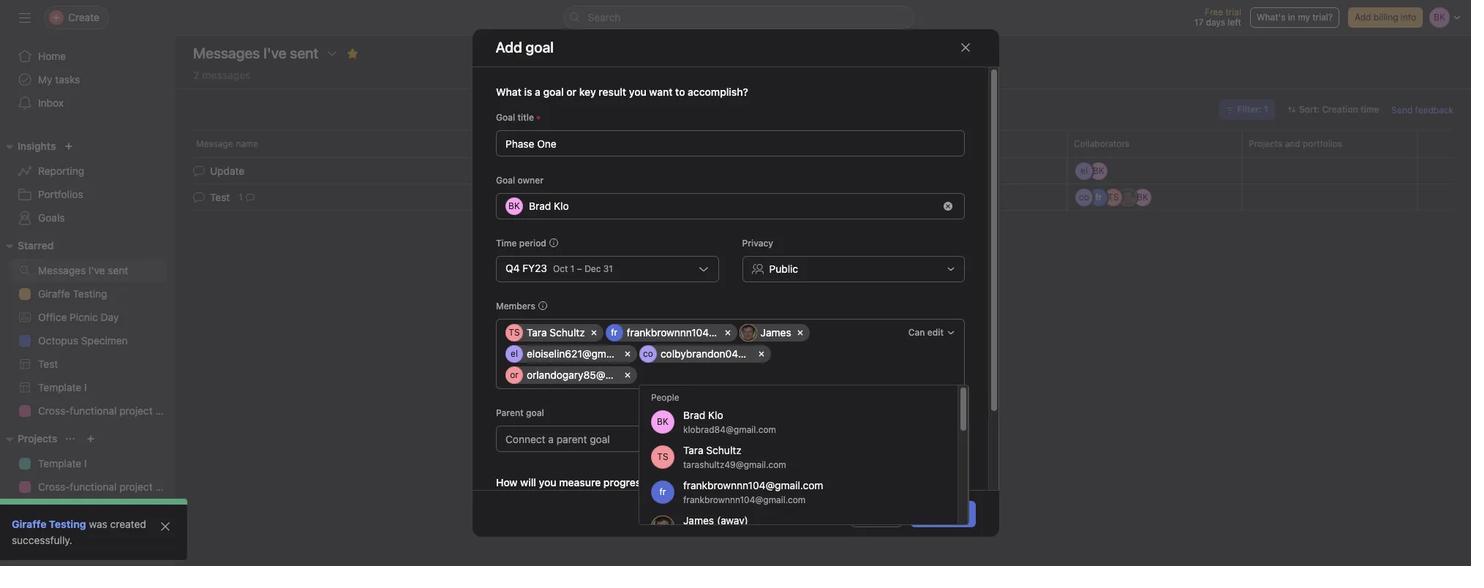 Task type: vqa. For each thing, say whether or not it's contained in the screenshot.


Task type: describe. For each thing, give the bounding box(es) containing it.
fy23
[[522, 262, 547, 274]]

colbybrandon04@gmail.com
[[660, 347, 796, 360]]

successfully.
[[12, 534, 72, 547]]

my
[[38, 73, 52, 86]]

how will you measure progress toward success?
[[496, 476, 730, 489]]

projects element
[[0, 426, 176, 566]]

days
[[1206, 17, 1226, 28]]

free trial 17 days left
[[1195, 7, 1242, 28]]

created
[[110, 518, 146, 531]]

marketing dashboards link
[[9, 523, 167, 546]]

–
[[577, 263, 582, 274]]

eloiselin621@gmail.com cell
[[505, 345, 640, 363]]

send
[[1392, 104, 1413, 115]]

filter: 1
[[1238, 104, 1269, 115]]

can
[[908, 327, 925, 338]]

sent
[[108, 264, 128, 277]]

starred
[[18, 239, 54, 252]]

1 vertical spatial required image
[[729, 518, 738, 527]]

q4
[[505, 262, 520, 274]]

co
[[643, 348, 653, 359]]

marketing dashboards
[[38, 528, 144, 540]]

invite
[[41, 541, 67, 553]]

global element
[[0, 36, 176, 124]]

specimen for 2nd the octopus specimen link from the top of the page
[[81, 504, 128, 517]]

is
[[524, 85, 532, 98]]

add billing info
[[1355, 12, 1417, 23]]

progress
[[603, 476, 646, 489]]

goal for parent goal
[[526, 407, 544, 418]]

insights element
[[0, 133, 176, 233]]

tara schultz
[[527, 326, 585, 339]]

functional for 2nd cross-functional project plan link
[[70, 481, 117, 493]]

octopus specimen for 2nd the octopus specimen link from the top of the page
[[38, 504, 128, 517]]

feedback
[[1416, 104, 1454, 115]]

privacy
[[742, 238, 773, 249]]

result
[[599, 85, 626, 98]]

what is a goal or key result you want to accomplish?
[[496, 85, 748, 98]]

orlandogary85@gmail.com cell
[[505, 366, 654, 384]]

can edit
[[908, 327, 944, 338]]

messages i've sent
[[193, 45, 319, 61]]

goal owner
[[496, 175, 543, 186]]

inbox
[[38, 97, 64, 109]]

portfolios link
[[9, 183, 167, 206]]

test for test link
[[38, 358, 58, 370]]

office picnic day
[[38, 311, 119, 323]]

1 vertical spatial giraffe
[[12, 518, 46, 531]]

ja
[[743, 327, 753, 338]]

filter: 1 button
[[1219, 100, 1275, 120]]

add
[[1355, 12, 1372, 23]]

marketing
[[38, 528, 85, 540]]

tara
[[527, 326, 547, 339]]

key
[[579, 85, 596, 98]]

send feedback link
[[1392, 103, 1454, 117]]

members
[[496, 301, 535, 312]]

test for conversation name for test cell
[[210, 191, 230, 203]]

project for second cross-functional project plan link from the bottom
[[119, 405, 153, 417]]

template inside projects element
[[38, 457, 81, 470]]

portfolios
[[1303, 138, 1343, 149]]

inbox link
[[9, 91, 167, 115]]

day
[[101, 311, 119, 323]]

was created successfully.
[[12, 518, 146, 547]]

close this dialog image
[[960, 42, 971, 54]]

conversation name for update cell
[[176, 157, 1068, 184]]

2 messages button
[[193, 69, 251, 89]]

update
[[210, 165, 245, 177]]

portfolios
[[38, 188, 83, 201]]

name
[[236, 138, 258, 149]]

close image
[[160, 521, 171, 533]]

testing inside starred element
[[73, 288, 107, 300]]

octopus for 2nd the octopus specimen link from the top of the page
[[38, 504, 78, 517]]

template i link inside projects element
[[9, 452, 167, 476]]

template inside starred element
[[38, 381, 81, 394]]

specimen for the octopus specimen link inside starred element
[[81, 334, 128, 347]]

free
[[1205, 7, 1224, 18]]

home
[[38, 50, 66, 62]]

save goal
[[921, 507, 966, 520]]

save
[[921, 507, 943, 520]]

goal for goal title
[[496, 112, 515, 123]]

eloiselin621@gmail.com
[[527, 347, 640, 360]]

what's in my trial?
[[1257, 12, 1333, 23]]

save goal button
[[911, 501, 976, 527]]

office picnic day link
[[9, 306, 167, 329]]

functional for second cross-functional project plan link from the bottom
[[70, 405, 117, 417]]

bk
[[508, 200, 520, 211]]

search button
[[563, 6, 914, 29]]

goals link
[[9, 206, 167, 230]]

period
[[519, 238, 546, 249]]

schultz
[[549, 326, 585, 339]]

info
[[1401, 12, 1417, 23]]

tree grid containing update
[[176, 156, 1472, 212]]

hide sidebar image
[[19, 12, 31, 23]]

send feedback
[[1392, 104, 1454, 115]]

i inside starred element
[[84, 381, 87, 394]]

office
[[38, 311, 67, 323]]

fr
[[611, 327, 617, 338]]

parent
[[496, 407, 523, 418]]

dashboards
[[88, 528, 144, 540]]

octopus for the octopus specimen link inside starred element
[[38, 334, 78, 347]]

was
[[89, 518, 107, 531]]

trial?
[[1313, 12, 1333, 23]]

measure
[[559, 476, 601, 489]]

remove image
[[944, 202, 952, 211]]

dec
[[584, 263, 601, 274]]

my tasks link
[[9, 68, 167, 91]]

giraffe inside starred element
[[38, 288, 70, 300]]



Task type: locate. For each thing, give the bounding box(es) containing it.
remove from starred image
[[347, 48, 358, 59]]

octopus specimen up was
[[38, 504, 128, 517]]

starred button
[[0, 237, 54, 255]]

row
[[176, 130, 1472, 157], [193, 157, 1454, 158], [505, 324, 902, 388]]

1 horizontal spatial test
[[210, 191, 230, 203]]

can edit button
[[902, 323, 962, 343]]

1 cross- from the top
[[38, 405, 70, 417]]

octopus specimen inside projects element
[[38, 504, 128, 517]]

specimen down day
[[81, 334, 128, 347]]

1 project from the top
[[119, 405, 153, 417]]

cross- inside projects element
[[38, 481, 70, 493]]

projects for projects
[[18, 432, 57, 445]]

cross-functional project plan down test link
[[38, 405, 176, 417]]

0 vertical spatial you
[[629, 85, 646, 98]]

message
[[196, 138, 233, 149]]

my
[[1298, 12, 1311, 23]]

0 horizontal spatial messages
[[38, 264, 86, 277]]

cross-functional project plan for second cross-functional project plan link from the bottom
[[38, 405, 176, 417]]

1 goal from the top
[[496, 112, 515, 123]]

i inside projects element
[[84, 457, 87, 470]]

1 right filter:
[[1265, 104, 1269, 115]]

octopus specimen down picnic
[[38, 334, 128, 347]]

trial
[[1226, 7, 1242, 18]]

test
[[210, 191, 230, 203], [38, 358, 58, 370]]

0 vertical spatial messages
[[193, 45, 260, 61]]

1 cross-functional project plan from the top
[[38, 405, 176, 417]]

1 template i from the top
[[38, 381, 87, 394]]

0 vertical spatial giraffe
[[38, 288, 70, 300]]

tree grid
[[176, 156, 1472, 212]]

i up was created successfully.
[[84, 457, 87, 470]]

projects for projects and portfolios
[[1249, 138, 1283, 149]]

required image
[[534, 113, 543, 122], [729, 518, 738, 527]]

specimen
[[81, 334, 128, 347], [81, 504, 128, 517]]

ts
[[508, 327, 520, 338]]

row containing tara schultz
[[505, 324, 902, 388]]

goal left 'title'
[[496, 112, 515, 123]]

1 vertical spatial octopus specimen link
[[9, 499, 167, 523]]

template i link down office picnic day link
[[9, 376, 167, 400]]

messages inside starred element
[[38, 264, 86, 277]]

i down test link
[[84, 381, 87, 394]]

1 down update
[[239, 191, 243, 202]]

0 horizontal spatial test
[[38, 358, 58, 370]]

0 vertical spatial octopus
[[38, 334, 78, 347]]

1 left –
[[570, 263, 574, 274]]

invite button
[[14, 534, 77, 561]]

project up "created"
[[119, 481, 153, 493]]

0 vertical spatial i
[[84, 381, 87, 394]]

1 vertical spatial goal
[[526, 407, 544, 418]]

testing up invite
[[49, 518, 86, 531]]

reporting link
[[9, 160, 167, 183]]

0 vertical spatial template
[[38, 381, 81, 394]]

time period
[[496, 238, 546, 249]]

starred element
[[0, 233, 176, 426]]

1 vertical spatial functional
[[70, 481, 117, 493]]

1 octopus specimen link from the top
[[9, 329, 167, 353]]

2 functional from the top
[[70, 481, 117, 493]]

1 vertical spatial or
[[510, 369, 518, 380]]

1 vertical spatial octopus specimen
[[38, 504, 128, 517]]

template
[[38, 381, 81, 394], [38, 457, 81, 470]]

1 vertical spatial cross-
[[38, 481, 70, 493]]

cross- inside starred element
[[38, 405, 70, 417]]

0 vertical spatial goal
[[543, 85, 564, 98]]

public
[[769, 262, 798, 275]]

cross-functional project plan for 2nd cross-functional project plan link
[[38, 481, 176, 493]]

1 horizontal spatial messages
[[193, 45, 260, 61]]

goal for goal owner
[[496, 175, 515, 186]]

0 vertical spatial cross-
[[38, 405, 70, 417]]

project inside starred element
[[119, 405, 153, 417]]

goal right parent
[[526, 407, 544, 418]]

2 octopus from the top
[[38, 504, 78, 517]]

a
[[535, 85, 540, 98]]

None text field
[[639, 366, 650, 384]]

or down el
[[510, 369, 518, 380]]

collaborators
[[1074, 138, 1130, 149]]

messages
[[193, 45, 260, 61], [38, 264, 86, 277]]

cross-functional project plan inside starred element
[[38, 405, 176, 417]]

1 cross-functional project plan link from the top
[[9, 400, 176, 423]]

octopus inside starred element
[[38, 334, 78, 347]]

0 vertical spatial test
[[210, 191, 230, 203]]

giraffe testing inside starred element
[[38, 288, 107, 300]]

1 horizontal spatial 1
[[570, 263, 574, 274]]

0 vertical spatial template i link
[[9, 376, 167, 400]]

specimen inside starred element
[[81, 334, 128, 347]]

in
[[1289, 12, 1296, 23]]

message name
[[196, 138, 258, 149]]

2 cross- from the top
[[38, 481, 70, 493]]

what's
[[1257, 12, 1286, 23]]

0 vertical spatial functional
[[70, 405, 117, 417]]

1 plan from the top
[[155, 405, 176, 417]]

1 vertical spatial specimen
[[81, 504, 128, 517]]

1 specimen from the top
[[81, 334, 128, 347]]

octopus specimen inside starred element
[[38, 334, 128, 347]]

messages up messages
[[193, 45, 260, 61]]

testing down the messages i've sent link
[[73, 288, 107, 300]]

2 template i from the top
[[38, 457, 87, 470]]

1 vertical spatial goal
[[496, 175, 515, 186]]

you right the will
[[539, 476, 556, 489]]

1 vertical spatial projects
[[18, 432, 57, 445]]

cross-functional project plan up was
[[38, 481, 176, 493]]

required image
[[882, 518, 891, 527]]

billing
[[1374, 12, 1399, 23]]

giraffe testing up successfully. in the left of the page
[[12, 518, 86, 531]]

cross- up marketing
[[38, 481, 70, 493]]

0 vertical spatial or
[[566, 85, 576, 98]]

time
[[496, 238, 517, 249]]

frankbrownnn104@gmail.com
[[627, 326, 767, 339]]

0 vertical spatial cross-functional project plan link
[[9, 400, 176, 423]]

messages for messages i've sent
[[38, 264, 86, 277]]

1 vertical spatial testing
[[49, 518, 86, 531]]

template i link
[[9, 376, 167, 400], [9, 452, 167, 476]]

specimen inside projects element
[[81, 504, 128, 517]]

1 vertical spatial you
[[539, 476, 556, 489]]

template i inside starred element
[[38, 381, 87, 394]]

giraffe testing link up picnic
[[9, 282, 167, 306]]

0 horizontal spatial projects
[[18, 432, 57, 445]]

project down test link
[[119, 405, 153, 417]]

template i inside projects element
[[38, 457, 87, 470]]

cross-functional project plan inside projects element
[[38, 481, 176, 493]]

test down office at bottom
[[38, 358, 58, 370]]

1 horizontal spatial you
[[629, 85, 646, 98]]

2 project from the top
[[119, 481, 153, 493]]

1 vertical spatial giraffe testing
[[12, 518, 86, 531]]

Enter goal name text field
[[496, 130, 965, 156]]

1 vertical spatial giraffe testing link
[[12, 518, 86, 531]]

31
[[603, 263, 613, 274]]

1 vertical spatial i
[[84, 457, 87, 470]]

0 vertical spatial required image
[[534, 113, 543, 122]]

test row
[[176, 183, 1472, 212]]

goal
[[496, 112, 515, 123], [496, 175, 515, 186]]

el
[[510, 348, 518, 359]]

cross-functional project plan link down test link
[[9, 400, 176, 423]]

projects inside dropdown button
[[18, 432, 57, 445]]

brad klo
[[529, 200, 569, 212]]

octopus specimen link
[[9, 329, 167, 353], [9, 499, 167, 523]]

you left the want
[[629, 85, 646, 98]]

2 vertical spatial goal
[[946, 507, 966, 520]]

test inside starred element
[[38, 358, 58, 370]]

row containing message name
[[176, 130, 1472, 157]]

0 vertical spatial plan
[[155, 405, 176, 417]]

goal right a
[[543, 85, 564, 98]]

2 i from the top
[[84, 457, 87, 470]]

messages i've sent
[[38, 264, 128, 277]]

2 template i link from the top
[[9, 452, 167, 476]]

1 octopus from the top
[[38, 334, 78, 347]]

1 vertical spatial template
[[38, 457, 81, 470]]

template down test link
[[38, 381, 81, 394]]

1 vertical spatial project
[[119, 481, 153, 493]]

required image down a
[[534, 113, 543, 122]]

public button
[[742, 256, 965, 282]]

1 i from the top
[[84, 381, 87, 394]]

giraffe testing link up successfully. in the left of the page
[[12, 518, 86, 531]]

0 vertical spatial cross-functional project plan
[[38, 405, 176, 417]]

cross-functional project plan link up was
[[9, 476, 176, 499]]

parent goal
[[496, 407, 544, 418]]

octopus inside projects element
[[38, 504, 78, 517]]

colbybrandon04@gmail.com cell
[[639, 345, 796, 363]]

17
[[1195, 17, 1204, 28]]

or inside cell
[[510, 369, 518, 380]]

plan inside starred element
[[155, 405, 176, 417]]

will
[[520, 476, 536, 489]]

octopus
[[38, 334, 78, 347], [38, 504, 78, 517]]

0 horizontal spatial 1
[[239, 191, 243, 202]]

octopus specimen link inside starred element
[[9, 329, 167, 353]]

projects inside 'row'
[[1249, 138, 1283, 149]]

test link
[[9, 353, 167, 376]]

specimen up was
[[81, 504, 128, 517]]

i've sent
[[263, 45, 319, 61]]

insights button
[[0, 138, 56, 155]]

2 cross-functional project plan from the top
[[38, 481, 176, 493]]

1 template i link from the top
[[9, 376, 167, 400]]

functional up was
[[70, 481, 117, 493]]

messages i've sent link
[[9, 259, 167, 282]]

james cell
[[739, 324, 810, 342]]

conversation name for test cell
[[176, 184, 1068, 211]]

testing
[[73, 288, 107, 300], [49, 518, 86, 531]]

0 vertical spatial template i
[[38, 381, 87, 394]]

0 vertical spatial giraffe testing
[[38, 288, 107, 300]]

0 vertical spatial octopus specimen
[[38, 334, 128, 347]]

octopus specimen for the octopus specimen link inside starred element
[[38, 334, 128, 347]]

goal
[[543, 85, 564, 98], [526, 407, 544, 418], [946, 507, 966, 520]]

1 horizontal spatial or
[[566, 85, 576, 98]]

2 template from the top
[[38, 457, 81, 470]]

0 vertical spatial goal
[[496, 112, 515, 123]]

0 vertical spatial specimen
[[81, 334, 128, 347]]

octopus specimen link down picnic
[[9, 329, 167, 353]]

messages left i've
[[38, 264, 86, 277]]

template down projects dropdown button
[[38, 457, 81, 470]]

0 vertical spatial octopus specimen link
[[9, 329, 167, 353]]

1 vertical spatial octopus
[[38, 504, 78, 517]]

required image down toward success?
[[729, 518, 738, 527]]

or
[[566, 85, 576, 98], [510, 369, 518, 380]]

how
[[496, 476, 517, 489]]

frankbrownnn104@gmail.com cell
[[605, 324, 767, 342]]

0 horizontal spatial or
[[510, 369, 518, 380]]

2 goal from the top
[[496, 175, 515, 186]]

functional inside projects element
[[70, 481, 117, 493]]

1 vertical spatial template i link
[[9, 452, 167, 476]]

test inside cell
[[210, 191, 230, 203]]

messages for messages i've sent
[[193, 45, 260, 61]]

giraffe up office at bottom
[[38, 288, 70, 300]]

giraffe up successfully. in the left of the page
[[12, 518, 46, 531]]

cross-functional project plan
[[38, 405, 176, 417], [38, 481, 176, 493]]

2 horizontal spatial 1
[[1265, 104, 1269, 115]]

klo
[[554, 200, 569, 212]]

1 vertical spatial template i
[[38, 457, 87, 470]]

plan for 2nd cross-functional project plan link
[[155, 481, 176, 493]]

0 horizontal spatial required image
[[534, 113, 543, 122]]

giraffe testing up office picnic day
[[38, 288, 107, 300]]

plan for second cross-functional project plan link from the bottom
[[155, 405, 176, 417]]

oct
[[553, 263, 568, 274]]

octopus down office at bottom
[[38, 334, 78, 347]]

2 cross-functional project plan link from the top
[[9, 476, 176, 499]]

functional down test link
[[70, 405, 117, 417]]

0 vertical spatial project
[[119, 405, 153, 417]]

1 functional from the top
[[70, 405, 117, 417]]

goal inside button
[[946, 507, 966, 520]]

add goal
[[496, 39, 554, 56]]

project for 2nd cross-functional project plan link
[[119, 481, 153, 493]]

or left key
[[566, 85, 576, 98]]

octopus specimen
[[38, 334, 128, 347], [38, 504, 128, 517]]

cross- up projects dropdown button
[[38, 405, 70, 417]]

q4 fy23 oct 1 – dec 31
[[505, 262, 613, 274]]

2 vertical spatial 1
[[570, 263, 574, 274]]

what
[[496, 85, 521, 98]]

test left "1" button
[[210, 191, 230, 203]]

1 template from the top
[[38, 381, 81, 394]]

0 vertical spatial testing
[[73, 288, 107, 300]]

functional inside starred element
[[70, 405, 117, 417]]

home link
[[9, 45, 167, 68]]

insights
[[18, 140, 56, 152]]

filter:
[[1238, 104, 1262, 115]]

i've
[[88, 264, 105, 277]]

projects
[[1249, 138, 1283, 149], [18, 432, 57, 445]]

tara schultz cell
[[505, 324, 603, 342]]

1 horizontal spatial projects
[[1249, 138, 1283, 149]]

edit
[[927, 327, 944, 338]]

1 vertical spatial 1
[[239, 191, 243, 202]]

title
[[517, 112, 534, 123]]

project inside projects element
[[119, 481, 153, 493]]

1 vertical spatial messages
[[38, 264, 86, 277]]

goals
[[38, 211, 65, 224]]

1 octopus specimen from the top
[[38, 334, 128, 347]]

1 inside the q4 fy23 oct 1 – dec 31
[[570, 263, 574, 274]]

goal left owner
[[496, 175, 515, 186]]

you
[[629, 85, 646, 98], [539, 476, 556, 489]]

plan inside projects element
[[155, 481, 176, 493]]

2 octopus specimen link from the top
[[9, 499, 167, 523]]

1 vertical spatial cross-functional project plan
[[38, 481, 176, 493]]

toward success?
[[649, 476, 730, 489]]

2 octopus specimen from the top
[[38, 504, 128, 517]]

2 specimen from the top
[[81, 504, 128, 517]]

0 vertical spatial projects
[[1249, 138, 1283, 149]]

template i down test link
[[38, 381, 87, 394]]

0 horizontal spatial you
[[539, 476, 556, 489]]

goal title
[[496, 112, 534, 123]]

0 vertical spatial 1
[[1265, 104, 1269, 115]]

template i link up was
[[9, 452, 167, 476]]

2
[[193, 69, 199, 81]]

octopus specimen link up marketing dashboards
[[9, 499, 167, 523]]

what's in my trial? button
[[1251, 7, 1340, 28]]

reporting
[[38, 165, 84, 177]]

1 horizontal spatial required image
[[729, 518, 738, 527]]

1 inside conversation name for test cell
[[239, 191, 243, 202]]

search list box
[[563, 6, 914, 29]]

functional
[[70, 405, 117, 417], [70, 481, 117, 493]]

update row
[[176, 156, 1472, 186]]

octopus up marketing
[[38, 504, 78, 517]]

goal right save
[[946, 507, 966, 520]]

cross-
[[38, 405, 70, 417], [38, 481, 70, 493]]

1 vertical spatial plan
[[155, 481, 176, 493]]

goal for save goal
[[946, 507, 966, 520]]

1 vertical spatial cross-functional project plan link
[[9, 476, 176, 499]]

brad
[[529, 200, 551, 212]]

to accomplish?
[[675, 85, 748, 98]]

0 vertical spatial giraffe testing link
[[9, 282, 167, 306]]

template i down projects dropdown button
[[38, 457, 87, 470]]

1 button
[[236, 190, 257, 205]]

1 vertical spatial test
[[38, 358, 58, 370]]

2 plan from the top
[[155, 481, 176, 493]]



